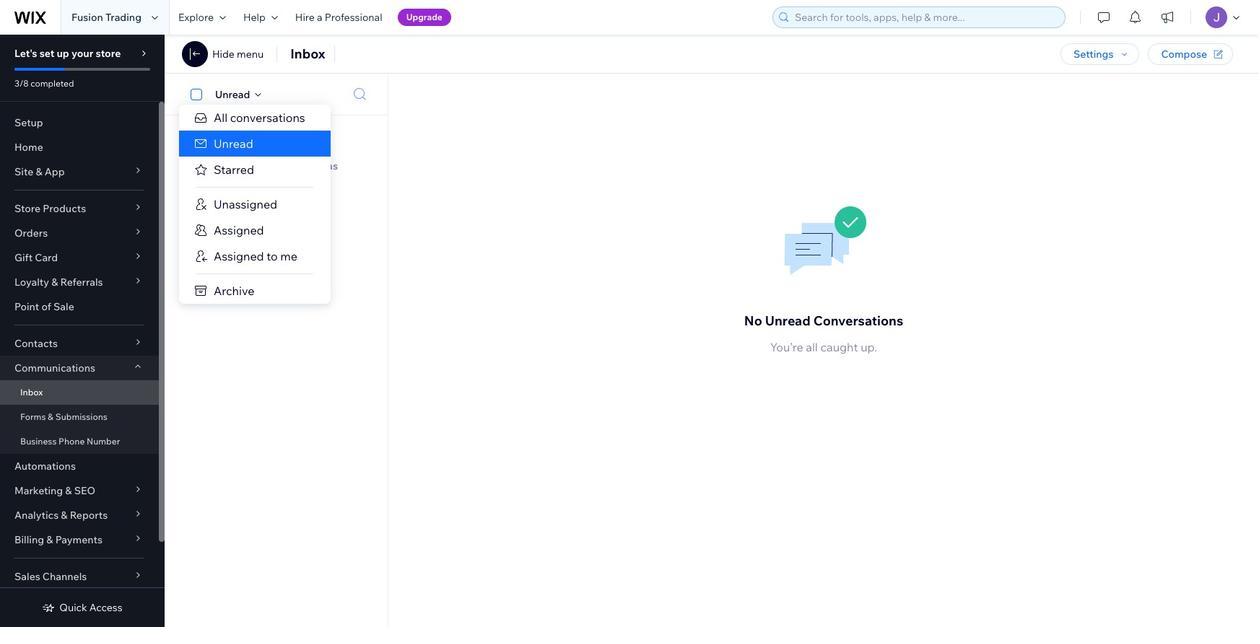 Task type: vqa. For each thing, say whether or not it's contained in the screenshot.
STARRED
yes



Task type: describe. For each thing, give the bounding box(es) containing it.
business phone number
[[20, 436, 120, 447]]

fusion trading
[[72, 11, 142, 24]]

completed
[[31, 78, 74, 89]]

hide
[[212, 48, 235, 61]]

me
[[280, 249, 298, 264]]

automations link
[[0, 454, 159, 479]]

store
[[14, 202, 40, 215]]

0 horizontal spatial conversations
[[268, 160, 338, 173]]

hide menu button down help
[[212, 48, 264, 61]]

to
[[267, 249, 278, 264]]

access
[[89, 602, 123, 615]]

point of sale
[[14, 300, 74, 313]]

billing
[[14, 534, 44, 547]]

loyalty & referrals button
[[0, 270, 159, 295]]

Search for tools, apps, help & more... field
[[791, 7, 1061, 27]]

orders
[[14, 227, 48, 240]]

compose button
[[1149, 43, 1234, 65]]

quick access
[[59, 602, 123, 615]]

up
[[57, 47, 69, 60]]

marketing & seo button
[[0, 479, 159, 503]]

list box containing all conversations
[[179, 105, 331, 304]]

assigned for assigned to me
[[214, 249, 264, 264]]

unread option
[[179, 131, 331, 157]]

& for marketing
[[65, 485, 72, 498]]

& for site
[[36, 165, 42, 178]]

all conversations
[[214, 111, 305, 125]]

setup link
[[0, 111, 159, 135]]

forms & submissions link
[[0, 405, 159, 430]]

reports
[[70, 509, 108, 522]]

& for forms
[[48, 412, 53, 423]]

help
[[243, 11, 266, 24]]

quick access button
[[42, 602, 123, 615]]

loyalty
[[14, 276, 49, 289]]

3/8
[[14, 78, 29, 89]]

upgrade button
[[398, 9, 451, 26]]

a
[[317, 11, 323, 24]]

conversations
[[230, 111, 305, 125]]

1 vertical spatial no
[[745, 313, 763, 329]]

referrals
[[60, 276, 103, 289]]

communications
[[14, 362, 95, 375]]

store
[[96, 47, 121, 60]]

setup
[[14, 116, 43, 129]]

store products button
[[0, 196, 159, 221]]

starred
[[214, 163, 254, 177]]

unread up you're
[[766, 313, 811, 329]]

home
[[14, 141, 43, 154]]

all
[[806, 340, 818, 355]]

0 horizontal spatial no unread conversations
[[214, 160, 338, 173]]

0 vertical spatial inbox
[[291, 46, 325, 62]]

products
[[43, 202, 86, 215]]

caught
[[821, 340, 859, 355]]

app
[[45, 165, 65, 178]]

marketing
[[14, 485, 63, 498]]

card
[[35, 251, 58, 264]]

professional
[[325, 11, 383, 24]]

hire
[[295, 11, 315, 24]]

compose
[[1162, 48, 1208, 61]]

of
[[41, 300, 51, 313]]

sale
[[53, 300, 74, 313]]

assigned to me
[[214, 249, 298, 264]]

& for analytics
[[61, 509, 68, 522]]

explore
[[178, 11, 214, 24]]

hire a professional link
[[287, 0, 391, 35]]

forms & submissions
[[20, 412, 108, 423]]

home link
[[0, 135, 159, 160]]

seo
[[74, 485, 95, 498]]

orders button
[[0, 221, 159, 246]]

unassigned
[[214, 197, 277, 212]]

& for billing
[[46, 534, 53, 547]]



Task type: locate. For each thing, give the bounding box(es) containing it.
sales
[[14, 571, 40, 584]]

analytics & reports
[[14, 509, 108, 522]]

unread down unread option
[[231, 160, 266, 173]]

analytics
[[14, 509, 59, 522]]

1 vertical spatial inbox
[[20, 387, 43, 398]]

unread inside option
[[214, 137, 253, 151]]

site
[[14, 165, 33, 178]]

no unread conversations up you're all caught up. at the right bottom of page
[[745, 313, 904, 329]]

billing & payments button
[[0, 528, 159, 553]]

settings
[[1074, 48, 1114, 61]]

upgrade
[[406, 12, 443, 22]]

point
[[14, 300, 39, 313]]

phone
[[59, 436, 85, 447]]

gift
[[14, 251, 33, 264]]

1 vertical spatial conversations
[[814, 313, 904, 329]]

0 vertical spatial no unread conversations
[[214, 160, 338, 173]]

fusion
[[72, 11, 103, 24]]

hire a professional
[[295, 11, 383, 24]]

2 assigned from the top
[[214, 249, 264, 264]]

number
[[87, 436, 120, 447]]

help button
[[235, 0, 287, 35]]

hide menu button
[[182, 41, 264, 67], [212, 48, 264, 61]]

you're
[[771, 340, 804, 355]]

contacts
[[14, 337, 58, 350]]

1 assigned from the top
[[214, 223, 264, 238]]

0 horizontal spatial inbox
[[20, 387, 43, 398]]

no
[[214, 160, 228, 173], [745, 313, 763, 329]]

None checkbox
[[183, 86, 215, 103]]

channels
[[43, 571, 87, 584]]

business
[[20, 436, 57, 447]]

unread up starred at the left top
[[214, 137, 253, 151]]

set
[[40, 47, 54, 60]]

inbox down hire in the left of the page
[[291, 46, 325, 62]]

up.
[[861, 340, 878, 355]]

1 horizontal spatial no unread conversations
[[745, 313, 904, 329]]

& right site
[[36, 165, 42, 178]]

let's
[[14, 47, 37, 60]]

no unread conversations down unread option
[[214, 160, 338, 173]]

inbox inside sidebar element
[[20, 387, 43, 398]]

inbox up forms
[[20, 387, 43, 398]]

analytics & reports button
[[0, 503, 159, 528]]

billing & payments
[[14, 534, 103, 547]]

all
[[214, 111, 228, 125]]

inbox
[[291, 46, 325, 62], [20, 387, 43, 398]]

hide menu
[[212, 48, 264, 61]]

& left "seo"
[[65, 485, 72, 498]]

site & app
[[14, 165, 65, 178]]

0 vertical spatial conversations
[[268, 160, 338, 173]]

let's set up your store
[[14, 47, 121, 60]]

inbox link
[[0, 381, 159, 405]]

&
[[36, 165, 42, 178], [51, 276, 58, 289], [48, 412, 53, 423], [65, 485, 72, 498], [61, 509, 68, 522], [46, 534, 53, 547]]

assigned for assigned
[[214, 223, 264, 238]]

1 vertical spatial no unread conversations
[[745, 313, 904, 329]]

settings button
[[1061, 43, 1140, 65]]

loyalty & referrals
[[14, 276, 103, 289]]

conversations up up.
[[814, 313, 904, 329]]

sales channels
[[14, 571, 87, 584]]

& right forms
[[48, 412, 53, 423]]

you're all caught up.
[[771, 340, 878, 355]]

assigned left to at the top of the page
[[214, 249, 264, 264]]

0 vertical spatial no
[[214, 160, 228, 173]]

conversations
[[268, 160, 338, 173], [814, 313, 904, 329]]

0 horizontal spatial no
[[214, 160, 228, 173]]

0 vertical spatial assigned
[[214, 223, 264, 238]]

marketing & seo
[[14, 485, 95, 498]]

contacts button
[[0, 332, 159, 356]]

forms
[[20, 412, 46, 423]]

hide menu button down explore
[[182, 41, 264, 67]]

1 vertical spatial assigned
[[214, 249, 264, 264]]

1 horizontal spatial inbox
[[291, 46, 325, 62]]

quick
[[59, 602, 87, 615]]

conversations down unread option
[[268, 160, 338, 173]]

communications button
[[0, 356, 159, 381]]

your
[[71, 47, 93, 60]]

sidebar element
[[0, 35, 165, 628]]

gift card button
[[0, 246, 159, 270]]

assigned down unassigned
[[214, 223, 264, 238]]

1 horizontal spatial conversations
[[814, 313, 904, 329]]

point of sale link
[[0, 295, 159, 319]]

menu
[[237, 48, 264, 61]]

site & app button
[[0, 160, 159, 184]]

store products
[[14, 202, 86, 215]]

payments
[[55, 534, 103, 547]]

sales channels button
[[0, 565, 159, 589]]

& right loyalty
[[51, 276, 58, 289]]

no unread conversations
[[214, 160, 338, 173], [745, 313, 904, 329]]

& inside dropdown button
[[46, 534, 53, 547]]

automations
[[14, 460, 76, 473]]

archive
[[214, 284, 255, 298]]

assigned
[[214, 223, 264, 238], [214, 249, 264, 264]]

& for loyalty
[[51, 276, 58, 289]]

business phone number link
[[0, 430, 159, 454]]

1 horizontal spatial no
[[745, 313, 763, 329]]

gift card
[[14, 251, 58, 264]]

submissions
[[55, 412, 108, 423]]

unread
[[215, 88, 250, 101], [214, 137, 253, 151], [231, 160, 266, 173], [766, 313, 811, 329]]

3/8 completed
[[14, 78, 74, 89]]

& left the reports
[[61, 509, 68, 522]]

list box
[[179, 105, 331, 304]]

trading
[[105, 11, 142, 24]]

& inside dropdown button
[[51, 276, 58, 289]]

& right billing
[[46, 534, 53, 547]]

unread up all
[[215, 88, 250, 101]]

& inside popup button
[[36, 165, 42, 178]]



